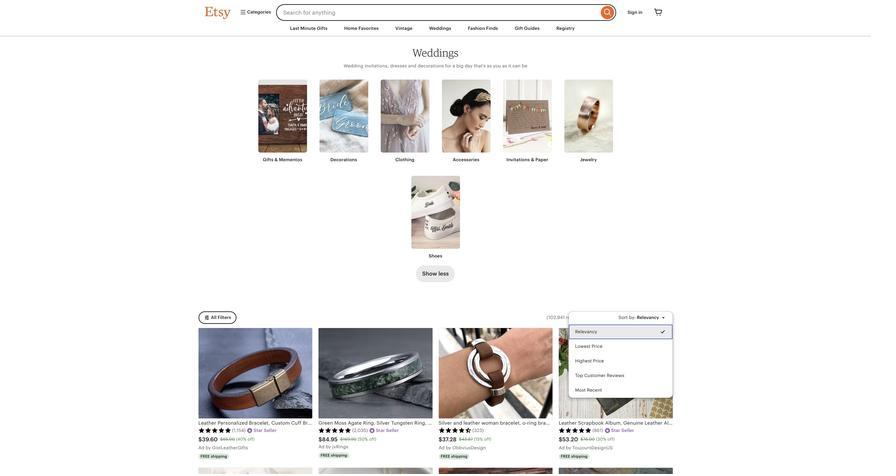 Task type: locate. For each thing, give the bounding box(es) containing it.
1 horizontal spatial &
[[531, 157, 535, 163]]

top
[[575, 373, 583, 379]]

b for 53.20
[[566, 446, 569, 451]]

clothing
[[396, 157, 415, 163]]

0 horizontal spatial star
[[254, 428, 263, 433]]

off) right the (40%
[[248, 437, 255, 442]]

accessories
[[453, 157, 480, 163]]

jewelry link
[[565, 80, 613, 163]]

star seller right "(2,035)"
[[376, 428, 399, 433]]

1 horizontal spatial relevancy
[[637, 315, 659, 320]]

b inside $ 39.60 $ 66.00 (40% off) a d b y gistleathergifts
[[206, 446, 209, 451]]

None search field
[[276, 4, 616, 21]]

b inside $ 53.20 $ 76.00 (30% off) a d b y toujoursdesignus
[[566, 446, 569, 451]]

1 vertical spatial gifts
[[263, 157, 274, 163]]

1 star from the left
[[254, 428, 263, 433]]

free shipping down the '53.20'
[[561, 455, 588, 459]]

off) right (15%
[[484, 437, 492, 442]]

off) inside $ 84.95 $ 169.90 (50% off) a d b y jvrings
[[369, 437, 377, 442]]

b inside $ 37.28 $ 43.87 (15% off) a d b y obbviusdesign
[[446, 446, 449, 451]]

0 horizontal spatial &
[[275, 157, 278, 163]]

3 off) from the left
[[484, 437, 492, 442]]

as left it
[[503, 63, 507, 69]]

big
[[457, 63, 464, 69]]

0 vertical spatial gifts
[[317, 26, 328, 31]]

a inside $ 37.28 $ 43.87 (15% off) a d b y obbviusdesign
[[439, 446, 442, 451]]

free down '39.60'
[[201, 455, 210, 459]]

home
[[344, 26, 358, 31]]

free shipping down $ 37.28 $ 43.87 (15% off) a d b y obbviusdesign
[[441, 455, 468, 459]]

off)
[[248, 437, 255, 442], [369, 437, 377, 442], [484, 437, 492, 442], [608, 437, 615, 442]]

5 out of 5 stars image for 39.60
[[199, 428, 231, 434]]

y for 84.95
[[329, 445, 331, 450]]

weddings up wedding invitations, dresses and decorations for a big day that's as you as it can be
[[413, 46, 459, 59]]

gifts inside last minute gifts 'link'
[[317, 26, 328, 31]]

1 & from the left
[[275, 157, 278, 163]]

price right lowest
[[592, 344, 603, 349]]

0 horizontal spatial as
[[487, 63, 492, 69]]

relevancy
[[637, 315, 659, 320], [575, 329, 597, 335]]

d inside $ 39.60 $ 66.00 (40% off) a d b y gistleathergifts
[[202, 446, 204, 451]]

relevancy up the lowest price
[[575, 329, 597, 335]]

4 off) from the left
[[608, 437, 615, 442]]

2 horizontal spatial seller
[[622, 428, 635, 433]]

be
[[522, 63, 528, 69]]

star seller for 84.95
[[376, 428, 399, 433]]

$ 53.20 $ 76.00 (30% off) a d b y toujoursdesignus
[[559, 437, 615, 451]]

1 horizontal spatial as
[[503, 63, 507, 69]]

free shipping for 37.28
[[441, 455, 468, 459]]

as
[[487, 63, 492, 69], [503, 63, 507, 69]]

relevancy right by:
[[637, 315, 659, 320]]

free for 53.20
[[561, 455, 571, 459]]

& for invitations
[[531, 157, 535, 163]]

a inside $ 39.60 $ 66.00 (40% off) a d b y gistleathergifts
[[199, 446, 202, 451]]

d down '37.28'
[[442, 446, 445, 451]]

shipping for 37.28
[[451, 455, 468, 459]]

a left jvrings at the bottom left of page
[[319, 445, 322, 450]]

0 horizontal spatial relevancy
[[575, 329, 597, 335]]

weddings down search for anything text field
[[429, 26, 452, 31]]

y for 39.60
[[209, 446, 211, 451]]

free down the '53.20'
[[561, 455, 571, 459]]

0 vertical spatial price
[[592, 344, 603, 349]]

gift guides link
[[510, 22, 545, 35]]

1 star seller from the left
[[254, 428, 277, 433]]

shipping for 39.60
[[211, 455, 227, 459]]

b inside $ 84.95 $ 169.90 (50% off) a d b y jvrings
[[326, 445, 329, 450]]

y inside $ 39.60 $ 66.00 (40% off) a d b y gistleathergifts
[[209, 446, 211, 451]]

registry link
[[552, 22, 580, 35]]

star seller right (861)
[[612, 428, 635, 433]]

free down 84.95
[[321, 454, 330, 458]]

a for 39.60
[[199, 446, 202, 451]]

2 horizontal spatial star seller
[[612, 428, 635, 433]]

1 horizontal spatial star seller
[[376, 428, 399, 433]]

1 horizontal spatial star
[[376, 428, 385, 433]]

star for 39.60
[[254, 428, 263, 433]]

a right for
[[453, 63, 455, 69]]

b
[[326, 445, 329, 450], [206, 446, 209, 451], [446, 446, 449, 451], [566, 446, 569, 451]]

5 out of 5 stars image up the '53.20'
[[559, 428, 592, 434]]

menu
[[569, 312, 673, 398]]

d inside $ 37.28 $ 43.87 (15% off) a d b y obbviusdesign
[[442, 446, 445, 451]]

highest
[[575, 359, 592, 364]]

& inside invitations & paper "link"
[[531, 157, 535, 163]]

84.95
[[322, 437, 338, 443]]

shipping
[[331, 454, 348, 458], [211, 455, 227, 459], [451, 455, 468, 459], [572, 455, 588, 459]]

menu bar containing last minute gifts
[[192, 21, 679, 37]]

d
[[322, 445, 325, 450], [202, 446, 204, 451], [442, 446, 445, 451], [562, 446, 565, 451]]

2 horizontal spatial star
[[612, 428, 621, 433]]

toujoursdesignus
[[573, 446, 613, 451]]

d inside $ 53.20 $ 76.00 (30% off) a d b y toujoursdesignus
[[562, 446, 565, 451]]

shipping for 84.95
[[331, 454, 348, 458]]

off) right (30%
[[608, 437, 615, 442]]

day
[[465, 63, 473, 69]]

2 as from the left
[[503, 63, 507, 69]]

b down the '53.20'
[[566, 446, 569, 451]]

star right (1,154)
[[254, 428, 263, 433]]

top customer reviews link
[[569, 369, 673, 383]]

dresses
[[390, 63, 407, 69]]

0 horizontal spatial star seller
[[254, 428, 277, 433]]

obbviusdesign
[[453, 446, 486, 451]]

star seller for 53.20
[[612, 428, 635, 433]]

relevancy link
[[569, 325, 673, 339]]

price up top customer reviews
[[593, 359, 604, 364]]

y
[[329, 445, 331, 450], [209, 446, 211, 451], [449, 446, 451, 451], [569, 446, 572, 451]]

fashion finds
[[468, 26, 498, 31]]

seller for 53.20
[[622, 428, 635, 433]]

seller right (861)
[[622, 428, 635, 433]]

can
[[513, 63, 521, 69]]

star
[[254, 428, 263, 433], [376, 428, 385, 433], [612, 428, 621, 433]]

& for gifts
[[275, 157, 278, 163]]

shipping down gistleathergifts
[[211, 455, 227, 459]]

categories button
[[235, 6, 274, 19]]

free for 37.28
[[441, 455, 450, 459]]

star seller
[[254, 428, 277, 433], [376, 428, 399, 433], [612, 428, 635, 433]]

fashion finds link
[[463, 22, 504, 35]]

0 horizontal spatial gifts
[[263, 157, 274, 163]]

a down '4.5 out of 5 stars' image
[[439, 446, 442, 451]]

free down '37.28'
[[441, 455, 450, 459]]

1 horizontal spatial 5 out of 5 stars image
[[319, 428, 351, 434]]

1 seller from the left
[[264, 428, 277, 433]]

gifts right minute
[[317, 26, 328, 31]]

1 vertical spatial price
[[593, 359, 604, 364]]

a left gistleathergifts
[[199, 446, 202, 451]]

b down '37.28'
[[446, 446, 449, 451]]

shipping for 53.20
[[572, 455, 588, 459]]

off) inside $ 39.60 $ 66.00 (40% off) a d b y gistleathergifts
[[248, 437, 255, 442]]

customer
[[584, 373, 606, 379]]

b down '39.60'
[[206, 446, 209, 451]]

3 star from the left
[[612, 428, 621, 433]]

d inside $ 84.95 $ 169.90 (50% off) a d b y jvrings
[[322, 445, 325, 450]]

a inside $ 84.95 $ 169.90 (50% off) a d b y jvrings
[[319, 445, 322, 450]]

show
[[423, 271, 437, 277]]

weddings inside menu bar
[[429, 26, 452, 31]]

shipping down $ 53.20 $ 76.00 (30% off) a d b y toujoursdesignus
[[572, 455, 588, 459]]

as left you
[[487, 63, 492, 69]]

off) right (50%
[[369, 437, 377, 442]]

2 & from the left
[[531, 157, 535, 163]]

price
[[592, 344, 603, 349], [593, 359, 604, 364]]

1 off) from the left
[[248, 437, 255, 442]]

1 5 out of 5 stars image from the left
[[199, 428, 231, 434]]

3 star seller from the left
[[612, 428, 635, 433]]

star right "(2,035)"
[[376, 428, 385, 433]]

d down '39.60'
[[202, 446, 204, 451]]

1 vertical spatial weddings
[[413, 46, 459, 59]]

39.60
[[202, 437, 218, 443]]

& left paper
[[531, 157, 535, 163]]

2 seller from the left
[[386, 428, 399, 433]]

shipping down jvrings at the bottom left of page
[[331, 454, 348, 458]]

star right (861)
[[612, 428, 621, 433]]

y down the '53.20'
[[569, 446, 572, 451]]

2 horizontal spatial 5 out of 5 stars image
[[559, 428, 592, 434]]

5 out of 5 stars image up '39.60'
[[199, 428, 231, 434]]

0 horizontal spatial 5 out of 5 stars image
[[199, 428, 231, 434]]

5 out of 5 stars image for 53.20
[[559, 428, 592, 434]]

show less
[[423, 271, 449, 277]]

sign
[[628, 10, 638, 15]]

1 horizontal spatial seller
[[386, 428, 399, 433]]

d for 39.60
[[202, 446, 204, 451]]

2 5 out of 5 stars image from the left
[[319, 428, 351, 434]]

2 off) from the left
[[369, 437, 377, 442]]

off) for 84.95
[[369, 437, 377, 442]]

free
[[321, 454, 330, 458], [201, 455, 210, 459], [441, 455, 450, 459], [561, 455, 571, 459]]

y down '39.60'
[[209, 446, 211, 451]]

$ 37.28 $ 43.87 (15% off) a d b y obbviusdesign
[[439, 437, 492, 451]]

y inside $ 53.20 $ 76.00 (30% off) a d b y toujoursdesignus
[[569, 446, 572, 451]]

show less button
[[416, 266, 455, 282]]

b down 84.95
[[326, 445, 329, 450]]

vintage
[[396, 26, 413, 31]]

5 out of 5 stars image
[[199, 428, 231, 434], [319, 428, 351, 434], [559, 428, 592, 434]]

1 horizontal spatial gifts
[[317, 26, 328, 31]]

5 out of 5 stars image up 84.95
[[319, 428, 351, 434]]

star seller right (1,154)
[[254, 428, 277, 433]]

free shipping down jvrings at the bottom left of page
[[321, 454, 348, 458]]

all
[[211, 315, 217, 320]]

a left toujoursdesignus
[[559, 446, 562, 451]]

0 vertical spatial weddings
[[429, 26, 452, 31]]

price for lowest price
[[592, 344, 603, 349]]

3 5 out of 5 stars image from the left
[[559, 428, 592, 434]]

3 seller from the left
[[622, 428, 635, 433]]

y inside $ 37.28 $ 43.87 (15% off) a d b y obbviusdesign
[[449, 446, 451, 451]]

& left "mementos"
[[275, 157, 278, 163]]

lowest price link
[[569, 339, 673, 354]]

last
[[290, 26, 299, 31]]

2 star seller from the left
[[376, 428, 399, 433]]

finds
[[486, 26, 498, 31]]

banner
[[192, 0, 679, 21]]

lowest price
[[575, 344, 603, 349]]

2 star from the left
[[376, 428, 385, 433]]

off) inside $ 53.20 $ 76.00 (30% off) a d b y toujoursdesignus
[[608, 437, 615, 442]]

y inside $ 84.95 $ 169.90 (50% off) a d b y jvrings
[[329, 445, 331, 450]]

a
[[453, 63, 455, 69], [319, 445, 322, 450], [199, 446, 202, 451], [439, 446, 442, 451], [559, 446, 562, 451]]

sort by: relevancy
[[619, 315, 659, 320]]

0 horizontal spatial seller
[[264, 428, 277, 433]]

gifts & mementos link
[[258, 80, 307, 163]]

gifts inside gifts & mementos link
[[263, 157, 274, 163]]

gistleathergifts
[[212, 446, 248, 451]]

d down the '53.20'
[[562, 446, 565, 451]]

y down 84.95
[[329, 445, 331, 450]]

b for 84.95
[[326, 445, 329, 450]]

seller right "(2,035)"
[[386, 428, 399, 433]]

d down 84.95
[[322, 445, 325, 450]]

(1,154)
[[232, 428, 246, 433]]

you
[[493, 63, 501, 69]]

decorations
[[418, 63, 444, 69]]

sort
[[619, 315, 628, 320]]

a for invitations,
[[453, 63, 455, 69]]

seller
[[264, 428, 277, 433], [386, 428, 399, 433], [622, 428, 635, 433]]

accessories link
[[442, 80, 491, 163]]

& inside gifts & mementos link
[[275, 157, 278, 163]]

a inside $ 53.20 $ 76.00 (30% off) a d b y toujoursdesignus
[[559, 446, 562, 451]]

free shipping down '39.60'
[[201, 455, 227, 459]]

gifts
[[317, 26, 328, 31], [263, 157, 274, 163]]

star for 53.20
[[612, 428, 621, 433]]

seller right (1,154)
[[264, 428, 277, 433]]

menu bar
[[192, 21, 679, 37]]

shipping down obbviusdesign
[[451, 455, 468, 459]]

off) inside $ 37.28 $ 43.87 (15% off) a d b y obbviusdesign
[[484, 437, 492, 442]]

4.5 out of 5 stars image
[[439, 428, 472, 434]]

43.87
[[462, 437, 473, 442]]

y down '37.28'
[[449, 446, 451, 451]]

gifts left "mementos"
[[263, 157, 274, 163]]

all filters button
[[199, 312, 236, 324]]



Task type: vqa. For each thing, say whether or not it's contained in the screenshot.
(33,358)
no



Task type: describe. For each thing, give the bounding box(es) containing it.
paper
[[536, 157, 549, 163]]

decorations
[[331, 157, 357, 163]]

mementos
[[279, 157, 302, 163]]

1 vertical spatial relevancy
[[575, 329, 597, 335]]

(2,035)
[[352, 428, 368, 433]]

menu containing relevancy
[[569, 312, 673, 398]]

(40%
[[236, 437, 247, 442]]

filters
[[218, 315, 231, 320]]

invitations
[[507, 157, 530, 163]]

that's
[[474, 63, 486, 69]]

highest price
[[575, 359, 604, 364]]

a for 53.20
[[559, 446, 562, 451]]

d for 53.20
[[562, 446, 565, 451]]

( 102,941 results,
[[547, 315, 582, 320]]

leather personalized bracelet, custom cuff bracelet, wrap bracelet for men, custom cuff bracelet, full grain leather mens bracelet image
[[199, 329, 312, 419]]

for
[[445, 63, 452, 69]]

guides
[[524, 26, 540, 31]]

free for 39.60
[[201, 455, 210, 459]]

jewelry
[[581, 157, 597, 163]]

lowest
[[575, 344, 591, 349]]

(323)
[[473, 428, 484, 433]]

1 as from the left
[[487, 63, 492, 69]]

recent
[[587, 388, 602, 393]]

free for 84.95
[[321, 454, 330, 458]]

star seller for 39.60
[[254, 428, 277, 433]]

registry
[[557, 26, 575, 31]]

the perfect gift or present! any occasion! 4 1/4 inch.  stained glass star with a gift box ! image
[[199, 468, 312, 475]]

favorites
[[359, 26, 379, 31]]

(50%
[[358, 437, 368, 442]]

invitations & paper link
[[503, 80, 552, 163]]

a for 37.28
[[439, 446, 442, 451]]

53.20
[[563, 437, 578, 443]]

seller for 84.95
[[386, 428, 399, 433]]

a for 84.95
[[319, 445, 322, 450]]

weddings link
[[424, 22, 457, 35]]

by:
[[629, 315, 636, 320]]

0 vertical spatial relevancy
[[637, 315, 659, 320]]

last minute gifts link
[[285, 22, 333, 35]]

37.28
[[443, 437, 457, 443]]

most recent link
[[569, 383, 673, 398]]

5 out of 5 stars image for 84.95
[[319, 428, 351, 434]]

last minute gifts
[[290, 26, 328, 31]]

b for 39.60
[[206, 446, 209, 451]]

home favorites link
[[339, 22, 384, 35]]

gifts & mementos
[[263, 157, 302, 163]]

y for 37.28
[[449, 446, 451, 451]]

102,941
[[549, 315, 565, 320]]

invitations & paper
[[507, 157, 549, 163]]

top customer reviews
[[575, 373, 625, 379]]

reviews
[[607, 373, 625, 379]]

leather scrapbook album, genuine leather album, personalized leather album, wedding guest book, vintage album, photo album, anniversary gift image
[[559, 329, 673, 419]]

off) for 37.28
[[484, 437, 492, 442]]

free shipping for 84.95
[[321, 454, 348, 458]]

banner containing categories
[[192, 0, 679, 21]]

invitations,
[[365, 63, 389, 69]]

home favorites
[[344, 26, 379, 31]]

vintage link
[[390, 22, 418, 35]]

most
[[575, 388, 586, 393]]

personalized money clip, full name, rustic, custom copper wallet clip, graduation gift for him, christmas present, birthday gift, antiqued image
[[559, 468, 673, 475]]

d for 84.95
[[322, 445, 325, 450]]

d for 37.28
[[442, 446, 445, 451]]

shoes
[[429, 254, 443, 259]]

highest price link
[[569, 354, 673, 369]]

gift
[[515, 26, 523, 31]]

price for highest price
[[593, 359, 604, 364]]

all filters
[[211, 315, 231, 320]]

b for 37.28
[[446, 446, 449, 451]]

and
[[408, 63, 417, 69]]

76.00
[[583, 437, 595, 442]]

$ 84.95 $ 169.90 (50% off) a d b y jvrings
[[319, 437, 377, 450]]

wedding invitations, dresses and decorations for a big day that's as you as it can be
[[344, 63, 528, 69]]

off) for 39.60
[[248, 437, 255, 442]]

clothing link
[[381, 80, 430, 163]]

it
[[509, 63, 512, 69]]

169.90
[[343, 437, 357, 442]]

none search field inside banner
[[276, 4, 616, 21]]

minute
[[301, 26, 316, 31]]

gift guides
[[515, 26, 540, 31]]

off) for 53.20
[[608, 437, 615, 442]]

(30%
[[596, 437, 607, 442]]

star for 84.95
[[376, 428, 385, 433]]

66.00
[[223, 437, 235, 442]]

most recent
[[575, 388, 602, 393]]

jvrings
[[332, 445, 348, 450]]

wedding
[[344, 63, 364, 69]]

seller for 39.60
[[264, 428, 277, 433]]

free shipping for 53.20
[[561, 455, 588, 459]]

(
[[547, 315, 549, 320]]

free shipping for 39.60
[[201, 455, 227, 459]]

birthstone bar necklace • birthstone necklace for mom • gold bar necklace • birthstone jewelry • birthstone bar • personalized gift mom tbr1 image
[[319, 468, 433, 475]]

Search for anything text field
[[276, 4, 599, 21]]

personalized shot glasses with wood box groomsmen, best man, man cave gift barware (024965) image
[[439, 468, 553, 475]]

in
[[639, 10, 643, 15]]

sign in button
[[623, 6, 648, 19]]

silver and leather woman bracelet, o-ring bracelet, lince lp model, different colors, italian leather, for women, mothers, handmade jewelry image
[[439, 329, 553, 419]]

green moss agate ring, silver tungsten ring, mens wedding ring, womens wedding band, anniversary ring, engagement ring, promise ring,4mm 8mm image
[[319, 329, 433, 419]]

fashion
[[468, 26, 485, 31]]

results,
[[566, 315, 582, 320]]

sign in
[[628, 10, 643, 15]]

y for 53.20
[[569, 446, 572, 451]]



